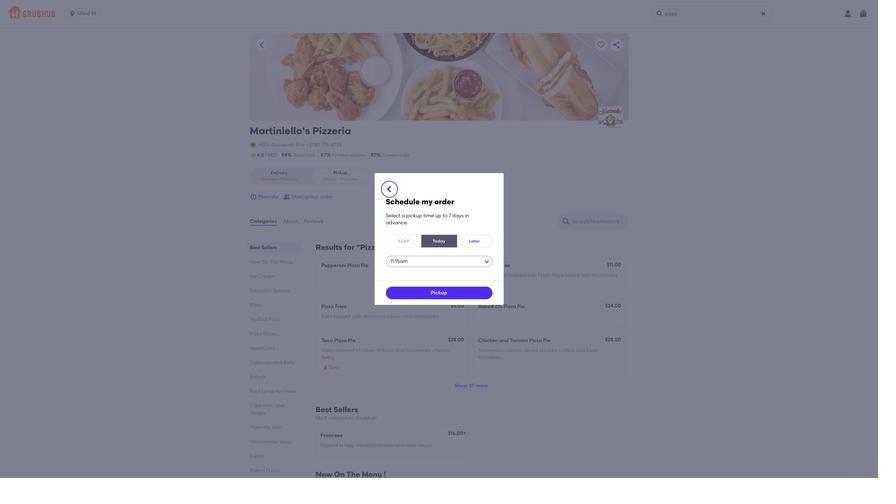 Task type: vqa. For each thing, say whether or not it's contained in the screenshot.


Task type: describe. For each thing, give the bounding box(es) containing it.
pickup button
[[386, 287, 492, 300]]

!
[[294, 259, 296, 265]]

today
[[433, 239, 445, 244]]

francese
[[321, 433, 343, 439]]

sellers for best sellers
[[261, 245, 277, 251]]

2 $28.00 from the left
[[605, 337, 621, 343]]

cutlets
[[559, 347, 575, 353]]

9506 roosevelt ave
[[259, 142, 304, 148]]

preorder for delivery
[[280, 177, 298, 182]]

delivery
[[349, 153, 365, 158]]

0 vertical spatial pasta
[[250, 453, 263, 459]]

long
[[262, 389, 274, 394]]

1 horizontal spatial •
[[306, 142, 308, 148]]

cheese pizza
[[478, 263, 510, 269]]

results
[[316, 243, 342, 252]]

pizza inside 16" pizza pie topped with fresh pizza sauce and mozzarella cheese
[[552, 273, 564, 279]]

closed for pickup
[[322, 177, 337, 182]]

grill
[[272, 425, 282, 431]]

hero inside cold hero and wraps
[[262, 403, 274, 409]]

save this restaurant image
[[597, 41, 605, 49]]

(982)
[[265, 152, 277, 158]]

best sellers
[[250, 245, 277, 251]]

9506
[[259, 142, 270, 148]]

1 horizontal spatial in
[[374, 443, 378, 449]]

grubhub
[[356, 415, 377, 421]]

0 horizontal spatial topped
[[333, 314, 351, 320]]

soup
[[280, 439, 292, 445]]

martiniello's
[[250, 125, 310, 137]]

cheese,
[[505, 347, 523, 353]]

$16.00 +
[[448, 431, 466, 437]]

delivery closed • preorder
[[261, 171, 298, 182]]

start group order button
[[283, 191, 333, 203]]

(718) 779-4733 button
[[309, 142, 342, 149]]

food
[[306, 153, 315, 158]]

sauteed
[[335, 347, 355, 353]]

search icon image
[[562, 217, 570, 226]]

about
[[283, 218, 298, 224]]

asap button
[[386, 235, 422, 248]]

baked ziti pizza pie
[[478, 304, 525, 310]]

1 $28.00 from the left
[[448, 337, 464, 343]]

foot long hot hero
[[250, 389, 296, 394]]

best for best sellers
[[250, 245, 260, 251]]

the
[[263, 425, 271, 431]]

0 horizontal spatial on
[[262, 259, 269, 265]]

svg image inside 123rd st button
[[69, 10, 76, 17]]

asap
[[398, 239, 410, 244]]

1 vertical spatial with
[[352, 314, 362, 320]]

97 for on time delivery
[[321, 152, 326, 158]]

ice
[[250, 274, 257, 279]]

homemade soup
[[250, 439, 292, 445]]

pizza up "sauteed"
[[334, 337, 347, 343]]

and inside spicy sauteed chicken, lettuce and mozzarella cheese. spicy.
[[395, 347, 404, 353]]

start group order
[[292, 194, 333, 200]]

special
[[273, 288, 290, 294]]

butter
[[379, 443, 394, 449]]

good
[[293, 153, 305, 158]]

1 horizontal spatial order
[[399, 153, 410, 158]]

1 horizontal spatial svg image
[[657, 10, 664, 17]]

with inside 16" pizza pie topped with fresh pizza sauce and mozzarella cheese
[[527, 273, 537, 279]]

categories
[[250, 218, 277, 224]]

reviews button
[[303, 209, 324, 234]]

• (718) 779-4733
[[306, 142, 342, 148]]

in inside select a pickup time up to 7 days in advance.
[[465, 213, 469, 219]]

martiniello's pizzeria
[[250, 125, 351, 137]]

best sellers most ordered on grubhub
[[316, 405, 377, 421]]

0 horizontal spatial time
[[339, 153, 348, 158]]

pepperoni pizza pie
[[321, 263, 369, 269]]

hot
[[275, 389, 283, 394]]

cold hero and wraps
[[250, 403, 284, 416]]

diced
[[524, 347, 538, 353]]

fries topped with marinara sauce and mozzarella.
[[321, 314, 440, 320]]

spicy for spicy sauteed chicken, lettuce and mozzarella cheese. spicy.
[[321, 347, 334, 353]]

cheese.
[[432, 347, 451, 353]]

correct
[[382, 153, 398, 158]]

pizza up diced
[[529, 337, 542, 343]]

(718)
[[309, 142, 320, 148]]

ziti
[[495, 304, 503, 310]]

everyday special
[[250, 288, 290, 294]]

fresh
[[587, 347, 598, 353]]

pizza up pie
[[498, 263, 510, 269]]

rolls
[[283, 360, 294, 366]]

37
[[469, 383, 474, 389]]

pie down "pizza"
[[361, 263, 369, 269]]

ave
[[296, 142, 304, 148]]

pizza up stuffed
[[250, 302, 262, 308]]

later button
[[457, 235, 492, 248]]

0 vertical spatial hero
[[284, 389, 296, 394]]

123rd st button
[[64, 8, 103, 19]]

from
[[250, 425, 262, 431]]

pickup for pickup
[[431, 290, 447, 296]]

pickup
[[406, 213, 422, 219]]

pizza right ziti
[[504, 304, 516, 310]]

stuffed pizza
[[250, 317, 280, 323]]

best for best sellers most ordered on grubhub
[[316, 405, 332, 414]]

show 37 more button
[[314, 378, 628, 394]]

share icon image
[[612, 41, 621, 49]]

cheese inside 16" pizza pie topped with fresh pizza sauce and mozzarella cheese
[[478, 280, 497, 286]]

ice cream
[[250, 274, 275, 279]]

the
[[270, 259, 279, 265]]

wraps
[[250, 410, 265, 416]]

$16.00
[[448, 431, 463, 437]]

caret left icon image
[[258, 41, 266, 49]]

sauce.
[[418, 443, 434, 449]]

stuffed
[[250, 317, 267, 323]]

pizzeria
[[312, 125, 351, 137]]

1 horizontal spatial svg image
[[385, 185, 394, 193]]

pie
[[500, 273, 507, 279]]

egg.
[[345, 443, 355, 449]]

marinara
[[363, 314, 386, 320]]

16" pizza pie topped with fresh pizza sauce and mozzarella cheese
[[478, 273, 617, 286]]

from the grill
[[250, 425, 282, 431]]

everyday
[[250, 288, 272, 294]]

my
[[422, 197, 433, 206]]

select a pickup time up to 7 days in advance.
[[386, 213, 469, 226]]

2 horizontal spatial svg image
[[761, 11, 767, 16]]

and up cheese,
[[499, 337, 509, 343]]

roosevelt
[[271, 142, 294, 148]]

and left rolls
[[273, 360, 282, 366]]

97 for correct order
[[371, 152, 376, 158]]

people icon image
[[283, 194, 290, 201]]



Task type: locate. For each thing, give the bounding box(es) containing it.
closed inside "pickup closed • preorder"
[[322, 177, 337, 182]]

$11.00
[[607, 262, 621, 268]]

1 horizontal spatial $28.00
[[605, 337, 621, 343]]

preorder inside preorder button
[[258, 194, 279, 200]]

1 97 from the left
[[321, 152, 326, 158]]

and left wine on the bottom
[[395, 443, 405, 449]]

mozzarella up tomatoes.
[[478, 347, 504, 353]]

1 horizontal spatial preorder
[[280, 177, 298, 182]]

$20.00
[[448, 262, 464, 268]]

sellers inside best sellers most ordered on grubhub
[[334, 405, 358, 414]]

$28.00 up cheese.
[[448, 337, 464, 343]]

1 horizontal spatial pickup
[[431, 290, 447, 296]]

good food
[[293, 153, 315, 158]]

and down hot
[[275, 403, 284, 409]]

preorder for pickup
[[341, 177, 359, 182]]

1 vertical spatial cheese
[[478, 280, 497, 286]]

1 vertical spatial spicy
[[329, 365, 340, 370]]

pizza up taco
[[321, 304, 334, 310]]

days
[[452, 213, 464, 219]]

sauce
[[565, 273, 580, 279]]

calzones and rolls
[[250, 360, 294, 366]]

sellers up new on the menu !
[[261, 245, 277, 251]]

1 vertical spatial mozzarella
[[478, 347, 504, 353]]

1 horizontal spatial fries
[[335, 304, 346, 310]]

and inside mozzarella cheese, diced chicken cutlets and fresh tomatoes.
[[576, 347, 585, 353]]

0 vertical spatial topped
[[508, 273, 526, 279]]

in left the butter
[[374, 443, 378, 449]]

0 vertical spatial time
[[339, 153, 348, 158]]

chicken
[[539, 347, 558, 353]]

• right ave
[[306, 142, 308, 148]]

closed inside delivery closed • preorder
[[261, 177, 275, 182]]

svg image
[[859, 9, 868, 18], [69, 10, 76, 17], [385, 185, 394, 193]]

svg image inside preorder button
[[250, 194, 257, 201]]

cheese up pizza
[[478, 263, 497, 269]]

fries
[[335, 304, 346, 310], [321, 314, 332, 320]]

time left up
[[424, 213, 434, 219]]

pizza left "slices"
[[250, 331, 262, 337]]

with left fresh
[[527, 273, 537, 279]]

st
[[91, 11, 96, 16]]

and inside 16" pizza pie topped with fresh pizza sauce and mozzarella cheese
[[581, 273, 591, 279]]

pasta down 'homemade'
[[250, 453, 263, 459]]

option group
[[250, 167, 370, 185]]

topped down pizza fries
[[333, 314, 351, 320]]

2 closed from the left
[[322, 177, 337, 182]]

1 vertical spatial hero
[[262, 403, 274, 409]]

foot
[[250, 389, 260, 394]]

option group containing delivery closed • preorder
[[250, 167, 370, 185]]

2 horizontal spatial order
[[434, 197, 454, 206]]

and
[[581, 273, 591, 279], [402, 314, 412, 320], [499, 337, 509, 343], [395, 347, 404, 353], [576, 347, 585, 353], [273, 360, 282, 366], [275, 403, 284, 409], [395, 443, 405, 449]]

lettuce
[[377, 347, 394, 353]]

svg image
[[657, 10, 664, 17], [761, 11, 767, 16], [250, 194, 257, 201]]

0 horizontal spatial in
[[339, 443, 343, 449]]

0 horizontal spatial svg image
[[250, 194, 257, 201]]

chicken,
[[356, 347, 376, 353]]

97 down '• (718) 779-4733'
[[321, 152, 326, 158]]

Search Martiniello's Pizzeria search field
[[572, 218, 626, 225]]

0 vertical spatial on
[[332, 153, 338, 158]]

2 97 from the left
[[371, 152, 376, 158]]

2 cheese from the top
[[478, 280, 497, 286]]

reviews
[[304, 218, 323, 224]]

closed down delivery
[[261, 177, 275, 182]]

0 vertical spatial with
[[527, 273, 537, 279]]

0 horizontal spatial •
[[277, 177, 279, 182]]

1 vertical spatial pickup
[[431, 290, 447, 296]]

mozzarella cheese, diced chicken cutlets and fresh tomatoes.
[[478, 347, 598, 360]]

1 cheese from the top
[[478, 263, 497, 269]]

in right days
[[465, 213, 469, 219]]

dipped in egg. served in butter and wine sauce.
[[321, 443, 434, 449]]

order up to
[[434, 197, 454, 206]]

"pizza"
[[356, 243, 384, 252]]

appetizers
[[250, 345, 275, 351]]

spicy right spicy icon
[[329, 365, 340, 370]]

0 horizontal spatial pickup
[[333, 171, 348, 175]]

and right sauce at the right bottom of page
[[581, 273, 591, 279]]

preorder inside delivery closed • preorder
[[280, 177, 298, 182]]

best up new
[[250, 245, 260, 251]]

today button
[[421, 235, 457, 248]]

about button
[[283, 209, 298, 234]]

16"
[[478, 273, 485, 279]]

baked for baked ziti pizza pie
[[478, 304, 494, 310]]

on time delivery
[[332, 153, 365, 158]]

best
[[250, 245, 260, 251], [316, 405, 332, 414]]

mozzarella
[[592, 273, 617, 279], [478, 347, 504, 353]]

preorder inside "pickup closed • preorder"
[[341, 177, 359, 182]]

• for delivery closed • preorder
[[277, 177, 279, 182]]

0 vertical spatial fries
[[335, 304, 346, 310]]

pie up "sauteed"
[[348, 337, 356, 343]]

results for "pizza"
[[316, 243, 384, 252]]

pasta down the homemade soup
[[266, 468, 280, 474]]

order for start group order
[[320, 194, 333, 200]]

9506 roosevelt ave button
[[258, 141, 305, 149]]

0 horizontal spatial mozzarella
[[478, 347, 504, 353]]

0 horizontal spatial svg image
[[69, 10, 76, 17]]

spicy for spicy
[[329, 365, 340, 370]]

and right sauce
[[402, 314, 412, 320]]

1 vertical spatial best
[[316, 405, 332, 414]]

pickup up mozzarella.
[[431, 290, 447, 296]]

mozzarella inside mozzarella cheese, diced chicken cutlets and fresh tomatoes.
[[478, 347, 504, 353]]

hero right hot
[[284, 389, 296, 394]]

main navigation navigation
[[0, 0, 878, 27]]

sellers
[[261, 245, 277, 251], [334, 405, 358, 414]]

0 vertical spatial baked
[[478, 304, 494, 310]]

fries down pizza fries
[[321, 314, 332, 320]]

• down delivery
[[277, 177, 279, 182]]

subscription pass image
[[250, 142, 257, 148]]

7
[[449, 213, 451, 219]]

and right lettuce
[[395, 347, 404, 353]]

best inside best sellers most ordered on grubhub
[[316, 405, 332, 414]]

1 horizontal spatial with
[[527, 273, 537, 279]]

123rd st
[[77, 11, 96, 16]]

star icon image
[[250, 152, 257, 159]]

ordered
[[328, 415, 347, 421]]

0 horizontal spatial pasta
[[250, 453, 263, 459]]

martiniello's pizzeria logo image
[[598, 107, 623, 131]]

order inside start group order "button"
[[320, 194, 333, 200]]

time inside select a pickup time up to 7 days in advance.
[[424, 213, 434, 219]]

0 horizontal spatial order
[[320, 194, 333, 200]]

cheese down pizza
[[478, 280, 497, 286]]

pickup inside 'button'
[[431, 290, 447, 296]]

1 closed from the left
[[261, 177, 275, 182]]

order
[[399, 153, 410, 158], [320, 194, 333, 200], [434, 197, 454, 206]]

0 horizontal spatial preorder
[[258, 194, 279, 200]]

0 horizontal spatial 97
[[321, 152, 326, 158]]

preorder left people icon
[[258, 194, 279, 200]]

$28.00
[[448, 337, 464, 343], [605, 337, 621, 343]]

and inside cold hero and wraps
[[275, 403, 284, 409]]

pizza fries
[[321, 304, 346, 310]]

1 horizontal spatial pasta
[[266, 468, 280, 474]]

1 horizontal spatial mozzarella
[[592, 273, 617, 279]]

time down the 4733
[[339, 153, 348, 158]]

0 horizontal spatial $28.00
[[448, 337, 464, 343]]

sellers up on
[[334, 405, 358, 414]]

pepperoni
[[321, 263, 346, 269]]

97
[[321, 152, 326, 158], [371, 152, 376, 158]]

correct order
[[382, 153, 410, 158]]

new on the menu !
[[250, 259, 296, 265]]

• inside delivery closed • preorder
[[277, 177, 279, 182]]

spicy.
[[321, 355, 335, 360]]

pickup for pickup closed • preorder
[[333, 171, 348, 175]]

tomato
[[510, 337, 528, 343]]

order right group
[[320, 194, 333, 200]]

• inside "pickup closed • preorder"
[[338, 177, 340, 182]]

0 horizontal spatial with
[[352, 314, 362, 320]]

1 horizontal spatial baked
[[478, 304, 494, 310]]

with left marinara
[[352, 314, 362, 320]]

pizza down results for "pizza"
[[347, 263, 360, 269]]

topped right pie
[[508, 273, 526, 279]]

preorder down delivery
[[280, 177, 298, 182]]

advance.
[[386, 220, 408, 226]]

cream
[[258, 274, 275, 279]]

0 horizontal spatial sellers
[[261, 245, 277, 251]]

1 vertical spatial on
[[262, 259, 269, 265]]

cold
[[250, 403, 261, 409]]

0 horizontal spatial baked
[[250, 468, 265, 474]]

0 horizontal spatial closed
[[261, 177, 275, 182]]

spicy inside spicy sauteed chicken, lettuce and mozzarella cheese. spicy.
[[321, 347, 334, 353]]

chicken
[[478, 337, 498, 343]]

pie up chicken
[[543, 337, 551, 343]]

1 horizontal spatial on
[[332, 153, 338, 158]]

pickup inside "pickup closed • preorder"
[[333, 171, 348, 175]]

0 vertical spatial spicy
[[321, 347, 334, 353]]

• for pickup closed • preorder
[[338, 177, 340, 182]]

0 vertical spatial sellers
[[261, 245, 277, 251]]

sauce
[[387, 314, 401, 320]]

in
[[465, 213, 469, 219], [339, 443, 343, 449], [374, 443, 378, 449]]

closed for delivery
[[261, 177, 275, 182]]

pickup closed • preorder
[[322, 171, 359, 182]]

$28.00 down the $24.00
[[605, 337, 621, 343]]

hero right the cold
[[262, 403, 274, 409]]

1 vertical spatial baked
[[250, 468, 265, 474]]

select
[[386, 213, 401, 219]]

baked
[[478, 304, 494, 310], [250, 468, 265, 474]]

fries up "taco pizza pie"
[[335, 304, 346, 310]]

• down on time delivery
[[338, 177, 340, 182]]

baked for baked pasta
[[250, 468, 265, 474]]

tomatoes.
[[478, 355, 503, 360]]

2 horizontal spatial in
[[465, 213, 469, 219]]

slices
[[263, 331, 276, 337]]

dipped
[[321, 443, 338, 449]]

2 horizontal spatial •
[[338, 177, 340, 182]]

$24.00
[[605, 303, 621, 309]]

pizza right fresh
[[552, 273, 564, 279]]

closed up start group order
[[322, 177, 337, 182]]

schedule
[[386, 197, 420, 206]]

0 vertical spatial mozzarella
[[592, 273, 617, 279]]

mozzarella down $11.00
[[592, 273, 617, 279]]

•
[[306, 142, 308, 148], [277, 177, 279, 182], [338, 177, 340, 182]]

1 horizontal spatial 97
[[371, 152, 376, 158]]

preorder down on time delivery
[[341, 177, 359, 182]]

1 horizontal spatial sellers
[[334, 405, 358, 414]]

taco pizza pie
[[321, 337, 356, 343]]

1 horizontal spatial closed
[[322, 177, 337, 182]]

1 horizontal spatial time
[[424, 213, 434, 219]]

later
[[469, 239, 480, 244]]

spicy up spicy.
[[321, 347, 334, 353]]

baked left ziti
[[478, 304, 494, 310]]

779-
[[321, 142, 331, 148]]

pickup down on time delivery
[[333, 171, 348, 175]]

order right correct
[[399, 153, 410, 158]]

sellers for best sellers most ordered on grubhub
[[334, 405, 358, 414]]

on left the
[[262, 259, 269, 265]]

0 vertical spatial pickup
[[333, 171, 348, 175]]

topped inside 16" pizza pie topped with fresh pizza sauce and mozzarella cheese
[[508, 273, 526, 279]]

categories button
[[250, 209, 277, 234]]

0 horizontal spatial fries
[[321, 314, 332, 320]]

94
[[281, 152, 287, 158]]

spicy image
[[321, 365, 328, 371]]

pizza up "slices"
[[268, 317, 280, 323]]

baked down 'homemade'
[[250, 468, 265, 474]]

order for schedule my order
[[434, 197, 454, 206]]

mozzarella inside 16" pizza pie topped with fresh pizza sauce and mozzarella cheese
[[592, 273, 617, 279]]

0 horizontal spatial hero
[[262, 403, 274, 409]]

and left fresh
[[576, 347, 585, 353]]

2 horizontal spatial svg image
[[859, 9, 868, 18]]

pasta
[[250, 453, 263, 459], [266, 468, 280, 474]]

fresh
[[538, 273, 551, 279]]

homemade
[[250, 439, 278, 445]]

0 vertical spatial best
[[250, 245, 260, 251]]

1 vertical spatial sellers
[[334, 405, 358, 414]]

show
[[455, 383, 468, 389]]

1 vertical spatial fries
[[321, 314, 332, 320]]

salads
[[250, 374, 266, 380]]

0 vertical spatial cheese
[[478, 263, 497, 269]]

up
[[435, 213, 442, 219]]

1 horizontal spatial best
[[316, 405, 332, 414]]

123rd
[[77, 11, 90, 16]]

1 vertical spatial topped
[[333, 314, 351, 320]]

2 horizontal spatial preorder
[[341, 177, 359, 182]]

group
[[305, 194, 319, 200]]

best up most
[[316, 405, 332, 414]]

1 vertical spatial pasta
[[266, 468, 280, 474]]

in left egg.
[[339, 443, 343, 449]]

taco
[[321, 337, 333, 343]]

1 horizontal spatial hero
[[284, 389, 296, 394]]

1 horizontal spatial topped
[[508, 273, 526, 279]]

chicken and tomato pizza pie
[[478, 337, 551, 343]]

pizza
[[486, 273, 499, 279]]

0 horizontal spatial best
[[250, 245, 260, 251]]

97 right delivery
[[371, 152, 376, 158]]

pie right ziti
[[517, 304, 525, 310]]

pizza
[[347, 263, 360, 269], [498, 263, 510, 269], [552, 273, 564, 279], [250, 302, 262, 308], [321, 304, 334, 310], [504, 304, 516, 310], [268, 317, 280, 323], [250, 331, 262, 337], [334, 337, 347, 343], [529, 337, 542, 343]]

on down the 4733
[[332, 153, 338, 158]]

1 vertical spatial time
[[424, 213, 434, 219]]



